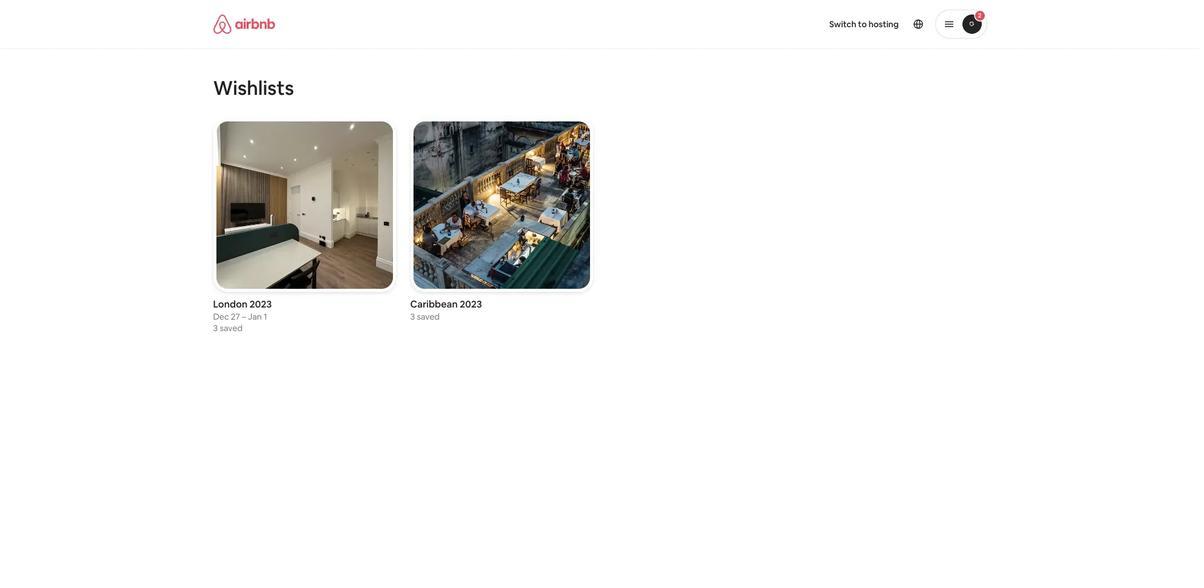 Task type: vqa. For each thing, say whether or not it's contained in the screenshot.
2023 in the London 2023 Dec 27 – Jan 1 3 saved
yes



Task type: describe. For each thing, give the bounding box(es) containing it.
1
[[264, 312, 267, 322]]

switch to hosting
[[829, 19, 899, 30]]

dec
[[213, 312, 229, 322]]

2023 for caribbean
[[460, 298, 482, 311]]

2
[[978, 11, 981, 19]]

saved inside london 2023 dec 27 – jan 1 3 saved
[[220, 323, 243, 334]]

london
[[213, 298, 247, 311]]

profile element
[[615, 0, 987, 48]]

jan
[[248, 312, 262, 322]]

2 button
[[935, 10, 987, 39]]

caribbean 2023 3 saved
[[410, 298, 482, 322]]

saved inside caribbean 2023 3 saved
[[417, 312, 440, 322]]

3 inside london 2023 dec 27 – jan 1 3 saved
[[213, 323, 218, 334]]



Task type: locate. For each thing, give the bounding box(es) containing it.
3 down the dec
[[213, 323, 218, 334]]

3 down caribbean
[[410, 312, 415, 322]]

wishlists
[[213, 76, 294, 100]]

switch
[[829, 19, 856, 30]]

2023 for london
[[250, 298, 272, 311]]

2023
[[250, 298, 272, 311], [460, 298, 482, 311]]

saved
[[417, 312, 440, 322], [220, 323, 243, 334]]

2 2023 from the left
[[460, 298, 482, 311]]

2023 inside caribbean 2023 3 saved
[[460, 298, 482, 311]]

1 2023 from the left
[[250, 298, 272, 311]]

1 horizontal spatial saved
[[417, 312, 440, 322]]

0 horizontal spatial 2023
[[250, 298, 272, 311]]

2023 inside london 2023 dec 27 – jan 1 3 saved
[[250, 298, 272, 311]]

0 horizontal spatial saved
[[220, 323, 243, 334]]

27
[[231, 312, 240, 322]]

saved down 27
[[220, 323, 243, 334]]

2023 right caribbean
[[460, 298, 482, 311]]

1 horizontal spatial 2023
[[460, 298, 482, 311]]

0 horizontal spatial 3
[[213, 323, 218, 334]]

3 inside caribbean 2023 3 saved
[[410, 312, 415, 322]]

1 vertical spatial saved
[[220, 323, 243, 334]]

1 vertical spatial 3
[[213, 323, 218, 334]]

hosting
[[869, 19, 899, 30]]

0 vertical spatial 3
[[410, 312, 415, 322]]

switch to hosting link
[[822, 11, 906, 37]]

–
[[242, 312, 246, 322]]

2023 up 1
[[250, 298, 272, 311]]

to
[[858, 19, 867, 30]]

1 horizontal spatial 3
[[410, 312, 415, 322]]

caribbean
[[410, 298, 458, 311]]

3
[[410, 312, 415, 322], [213, 323, 218, 334]]

saved down caribbean
[[417, 312, 440, 322]]

london 2023 dec 27 – jan 1 3 saved
[[213, 298, 272, 334]]

0 vertical spatial saved
[[417, 312, 440, 322]]



